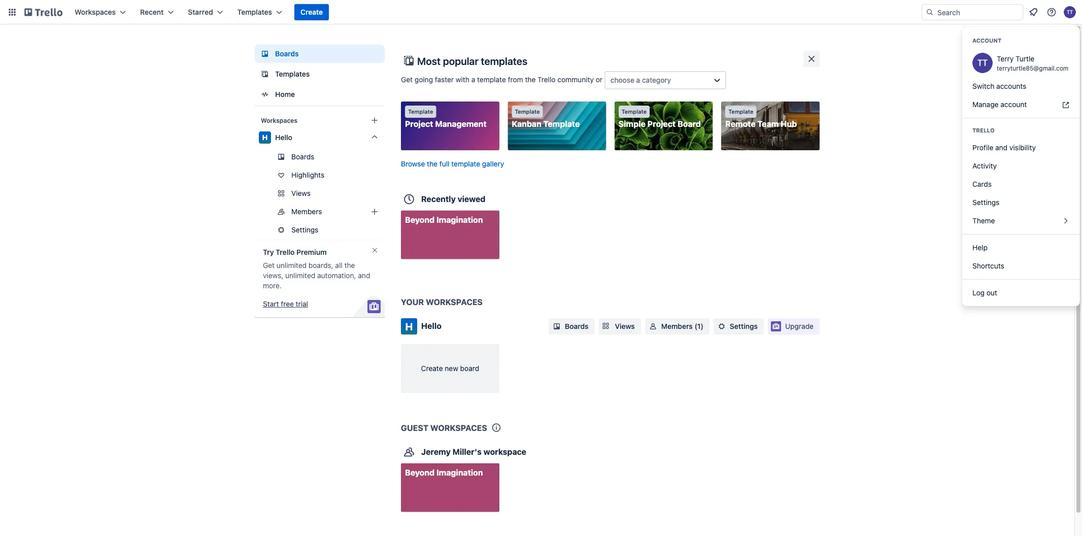 Task type: vqa. For each thing, say whether or not it's contained in the screenshot.
rightmost sm 'image'
yes



Task type: describe. For each thing, give the bounding box(es) containing it.
viewed
[[458, 194, 486, 204]]

terry
[[997, 55, 1014, 63]]

most popular templates
[[417, 55, 528, 67]]

account
[[973, 37, 1002, 44]]

choose a category
[[611, 76, 671, 84]]

browse the full template gallery
[[401, 159, 504, 168]]

choose
[[611, 76, 635, 84]]

0 vertical spatial hello
[[275, 133, 292, 142]]

start
[[263, 300, 279, 308]]

board image
[[259, 48, 271, 60]]

shortcuts
[[973, 262, 1005, 270]]

miller's
[[453, 447, 482, 457]]

1 vertical spatial hello
[[421, 321, 442, 331]]

template for project
[[408, 108, 433, 115]]

workspace
[[484, 447, 527, 457]]

browse
[[401, 159, 425, 168]]

recently
[[421, 194, 456, 204]]

primary element
[[0, 0, 1083, 24]]

recent button
[[134, 4, 180, 20]]

terry turtle terryturtle85@gmail.com
[[997, 55, 1069, 72]]

views for rightmost views link
[[615, 322, 635, 331]]

(1)
[[695, 322, 704, 331]]

the for get going faster with a template from the trello community or
[[525, 75, 536, 84]]

log out
[[973, 289, 998, 297]]

templates link
[[255, 65, 385, 83]]

switch
[[973, 82, 995, 90]]

template board image
[[259, 68, 271, 80]]

help
[[973, 244, 988, 252]]

profile
[[973, 143, 994, 152]]

template remote team hub
[[726, 108, 797, 129]]

log
[[973, 289, 985, 297]]

add image
[[369, 206, 381, 218]]

turtle
[[1016, 55, 1035, 63]]

boards for highlights
[[291, 153, 315, 161]]

0 vertical spatial template
[[477, 75, 506, 84]]

manage
[[973, 100, 999, 109]]

settings link for trello
[[963, 193, 1081, 212]]

template kanban template
[[512, 108, 580, 129]]

most
[[417, 55, 441, 67]]

back to home image
[[24, 4, 62, 20]]

1 horizontal spatial trello
[[538, 75, 556, 84]]

search image
[[926, 8, 934, 16]]

or
[[596, 75, 603, 84]]

get inside try trello premium get unlimited boards, all the views, unlimited automation, and more.
[[263, 261, 275, 270]]

manage account link
[[963, 95, 1081, 114]]

out
[[987, 289, 998, 297]]

community
[[558, 75, 594, 84]]

1 vertical spatial template
[[452, 159, 480, 168]]

0 vertical spatial and
[[996, 143, 1008, 152]]

try trello premium get unlimited boards, all the views, unlimited automation, and more.
[[263, 248, 370, 290]]

gallery
[[482, 159, 504, 168]]

from
[[508, 75, 523, 84]]

guest
[[401, 423, 429, 433]]

create button
[[295, 4, 329, 20]]

beyond imagination link for recently
[[401, 210, 500, 259]]

template for kanban
[[515, 108, 540, 115]]

help link
[[963, 239, 1081, 257]]

0 vertical spatial unlimited
[[277, 261, 307, 270]]

home
[[275, 90, 295, 99]]

switch accounts link
[[963, 77, 1081, 95]]

template for simple
[[622, 108, 647, 115]]

theme button
[[963, 212, 1081, 230]]

workspaces for your workspaces
[[426, 297, 483, 307]]

1 vertical spatial workspaces
[[261, 117, 298, 124]]

project inside template simple project board
[[648, 119, 676, 129]]

switch accounts
[[973, 82, 1027, 90]]

accounts
[[997, 82, 1027, 90]]

imagination for viewed
[[437, 215, 483, 224]]

all
[[335, 261, 343, 270]]

premium
[[297, 248, 327, 256]]

settings for hello settings link
[[730, 322, 758, 331]]

visibility
[[1010, 143, 1036, 152]]

settings for the leftmost settings link
[[291, 226, 319, 234]]

browse the full template gallery link
[[401, 159, 504, 168]]

simple
[[619, 119, 646, 129]]

1 sm image from the left
[[648, 321, 659, 332]]

boards link for views
[[549, 318, 595, 335]]

remote
[[726, 119, 756, 129]]

start free trial
[[263, 300, 308, 308]]

profile and visibility link
[[963, 139, 1081, 157]]

popular
[[443, 55, 479, 67]]

1 vertical spatial unlimited
[[285, 271, 315, 280]]

theme
[[973, 217, 996, 225]]

beyond imagination for recently
[[405, 215, 483, 224]]

beyond imagination link for jeremy
[[401, 463, 500, 512]]

templates
[[481, 55, 528, 67]]

create new board
[[421, 364, 480, 373]]

going
[[415, 75, 433, 84]]

1 horizontal spatial views link
[[599, 318, 641, 335]]



Task type: locate. For each thing, give the bounding box(es) containing it.
template right 'kanban'
[[544, 119, 580, 129]]

h down your
[[406, 320, 413, 332]]

imagination
[[437, 215, 483, 224], [437, 468, 483, 477]]

1 horizontal spatial views
[[615, 322, 635, 331]]

create for create new board
[[421, 364, 443, 373]]

0 vertical spatial settings
[[973, 198, 1000, 207]]

free
[[281, 300, 294, 308]]

trello
[[538, 75, 556, 84], [973, 127, 995, 134], [276, 248, 295, 256]]

0 horizontal spatial settings
[[291, 226, 319, 234]]

and right automation,
[[358, 271, 370, 280]]

jeremy miller's workspace
[[421, 447, 527, 457]]

2 vertical spatial settings link
[[714, 318, 764, 335]]

project inside template project management
[[405, 119, 433, 129]]

templates button
[[231, 4, 288, 20]]

1 horizontal spatial settings
[[730, 322, 758, 331]]

1 horizontal spatial members
[[662, 322, 693, 331]]

beyond down recently
[[405, 215, 435, 224]]

template down templates
[[477, 75, 506, 84]]

2 vertical spatial boards
[[565, 322, 589, 331]]

template down going
[[408, 108, 433, 115]]

a right choose
[[637, 76, 640, 84]]

1 imagination from the top
[[437, 215, 483, 224]]

template project management
[[405, 108, 487, 129]]

settings right (1)
[[730, 322, 758, 331]]

create inside button
[[301, 8, 323, 16]]

recent
[[140, 8, 164, 16]]

recently viewed
[[421, 194, 486, 204]]

boards up highlights
[[291, 153, 315, 161]]

trello up the 'profile' at the right of page
[[973, 127, 995, 134]]

1 vertical spatial templates
[[275, 70, 310, 78]]

templates inside popup button
[[238, 8, 272, 16]]

0 vertical spatial boards link
[[255, 45, 385, 63]]

0 horizontal spatial create
[[301, 8, 323, 16]]

0 vertical spatial the
[[525, 75, 536, 84]]

beyond imagination link down recently viewed
[[401, 210, 500, 259]]

2 beyond imagination from the top
[[405, 468, 483, 477]]

terryturtle85@gmail.com
[[997, 64, 1069, 72]]

Search field
[[934, 5, 1023, 20]]

settings link down the members "link"
[[255, 222, 385, 238]]

0 horizontal spatial settings link
[[255, 222, 385, 238]]

0 horizontal spatial workspaces
[[75, 8, 116, 16]]

template for remote
[[729, 108, 754, 115]]

0 horizontal spatial h
[[262, 133, 268, 142]]

1 vertical spatial settings link
[[255, 222, 385, 238]]

trello inside try trello premium get unlimited boards, all the views, unlimited automation, and more.
[[276, 248, 295, 256]]

1 vertical spatial beyond
[[405, 468, 435, 477]]

the inside try trello premium get unlimited boards, all the views, unlimited automation, and more.
[[345, 261, 355, 270]]

1 vertical spatial views
[[615, 322, 635, 331]]

workspaces button
[[69, 4, 132, 20]]

2 vertical spatial trello
[[276, 248, 295, 256]]

new
[[445, 364, 459, 373]]

workspaces right your
[[426, 297, 483, 307]]

1 vertical spatial create
[[421, 364, 443, 373]]

boards right sm icon
[[565, 322, 589, 331]]

template inside template simple project board
[[622, 108, 647, 115]]

log out button
[[963, 284, 1081, 302]]

beyond down jeremy
[[405, 468, 435, 477]]

0 horizontal spatial views link
[[255, 185, 385, 202]]

home link
[[255, 85, 385, 104]]

trello left the community
[[538, 75, 556, 84]]

2 vertical spatial boards link
[[549, 318, 595, 335]]

0 vertical spatial create
[[301, 8, 323, 16]]

0 horizontal spatial trello
[[276, 248, 295, 256]]

settings up premium
[[291, 226, 319, 234]]

manage account
[[973, 100, 1027, 109]]

terry turtle (terryturtle) image
[[1064, 6, 1077, 18]]

beyond imagination down jeremy
[[405, 468, 483, 477]]

unlimited up views,
[[277, 261, 307, 270]]

0 horizontal spatial get
[[263, 261, 275, 270]]

0 notifications image
[[1028, 6, 1040, 18]]

starred
[[188, 8, 213, 16]]

template up 'kanban'
[[515, 108, 540, 115]]

upgrade
[[786, 322, 814, 331]]

0 vertical spatial get
[[401, 75, 413, 84]]

trial
[[296, 300, 308, 308]]

get left going
[[401, 75, 413, 84]]

your
[[401, 297, 424, 307]]

with
[[456, 75, 470, 84]]

1 horizontal spatial sm image
[[717, 321, 727, 332]]

board
[[460, 364, 480, 373]]

home image
[[259, 88, 271, 101]]

workspaces inside dropdown button
[[75, 8, 116, 16]]

0 horizontal spatial templates
[[238, 8, 272, 16]]

1 vertical spatial views link
[[599, 318, 641, 335]]

template inside template remote team hub
[[729, 108, 754, 115]]

the right from at the left top of the page
[[525, 75, 536, 84]]

1 horizontal spatial and
[[996, 143, 1008, 152]]

the right all
[[345, 261, 355, 270]]

the for try trello premium get unlimited boards, all the views, unlimited automation, and more.
[[345, 261, 355, 270]]

guest workspaces
[[401, 423, 487, 433]]

boards for views
[[565, 322, 589, 331]]

your workspaces
[[401, 297, 483, 307]]

0 vertical spatial templates
[[238, 8, 272, 16]]

settings link right (1)
[[714, 318, 764, 335]]

the left full
[[427, 159, 438, 168]]

0 vertical spatial trello
[[538, 75, 556, 84]]

members for members
[[291, 207, 322, 216]]

sm image
[[552, 321, 562, 332]]

team
[[758, 119, 779, 129]]

1 horizontal spatial settings link
[[714, 318, 764, 335]]

1 horizontal spatial h
[[406, 320, 413, 332]]

2 vertical spatial settings
[[730, 322, 758, 331]]

1 vertical spatial beyond imagination link
[[401, 463, 500, 512]]

settings
[[973, 198, 1000, 207], [291, 226, 319, 234], [730, 322, 758, 331]]

0 vertical spatial views link
[[255, 185, 385, 202]]

start free trial button
[[263, 299, 308, 309]]

beyond imagination link down jeremy
[[401, 463, 500, 512]]

1 vertical spatial and
[[358, 271, 370, 280]]

a right 'with'
[[472, 75, 475, 84]]

and
[[996, 143, 1008, 152], [358, 271, 370, 280]]

0 vertical spatial beyond imagination link
[[401, 210, 500, 259]]

imagination down recently viewed
[[437, 215, 483, 224]]

1 beyond imagination link from the top
[[401, 210, 500, 259]]

beyond imagination for jeremy
[[405, 468, 483, 477]]

automation,
[[317, 271, 356, 280]]

templates up home
[[275, 70, 310, 78]]

sm image right (1)
[[717, 321, 727, 332]]

members for members (1)
[[662, 322, 693, 331]]

settings up theme
[[973, 198, 1000, 207]]

faster
[[435, 75, 454, 84]]

unlimited
[[277, 261, 307, 270], [285, 271, 315, 280]]

profile and visibility
[[973, 143, 1036, 152]]

imagination down miller's
[[437, 468, 483, 477]]

0 vertical spatial beyond
[[405, 215, 435, 224]]

terry turtle (terryturtle) image
[[973, 53, 993, 73]]

beyond imagination
[[405, 215, 483, 224], [405, 468, 483, 477]]

0 horizontal spatial and
[[358, 271, 370, 280]]

settings link down activity link
[[963, 193, 1081, 212]]

1 horizontal spatial project
[[648, 119, 676, 129]]

1 horizontal spatial create
[[421, 364, 443, 373]]

project
[[405, 119, 433, 129], [648, 119, 676, 129]]

1 vertical spatial boards
[[291, 153, 315, 161]]

0 horizontal spatial a
[[472, 75, 475, 84]]

2 horizontal spatial settings
[[973, 198, 1000, 207]]

and inside try trello premium get unlimited boards, all the views, unlimited automation, and more.
[[358, 271, 370, 280]]

2 sm image from the left
[[717, 321, 727, 332]]

beyond imagination link
[[401, 210, 500, 259], [401, 463, 500, 512]]

workspaces up miller's
[[431, 423, 487, 433]]

0 vertical spatial boards
[[275, 50, 299, 58]]

trello right try
[[276, 248, 295, 256]]

1 project from the left
[[405, 119, 433, 129]]

template simple project board
[[619, 108, 701, 129]]

template inside template project management
[[408, 108, 433, 115]]

create a workspace image
[[369, 114, 381, 126]]

shortcuts button
[[963, 257, 1081, 275]]

views,
[[263, 271, 284, 280]]

views link
[[255, 185, 385, 202], [599, 318, 641, 335]]

1 horizontal spatial a
[[637, 76, 640, 84]]

boards right the board icon
[[275, 50, 299, 58]]

get up views,
[[263, 261, 275, 270]]

2 horizontal spatial trello
[[973, 127, 995, 134]]

activity link
[[963, 157, 1081, 175]]

hello down "your workspaces"
[[421, 321, 442, 331]]

0 horizontal spatial project
[[405, 119, 433, 129]]

starred button
[[182, 4, 229, 20]]

1 vertical spatial trello
[[973, 127, 995, 134]]

get going faster with a template from the trello community or
[[401, 75, 605, 84]]

2 beyond imagination link from the top
[[401, 463, 500, 512]]

2 horizontal spatial settings link
[[963, 193, 1081, 212]]

1 vertical spatial get
[[263, 261, 275, 270]]

beyond for recently viewed
[[405, 215, 435, 224]]

0 horizontal spatial hello
[[275, 133, 292, 142]]

jeremy
[[421, 447, 451, 457]]

beyond for jeremy miller's workspace
[[405, 468, 435, 477]]

cards link
[[963, 175, 1081, 193]]

1 horizontal spatial get
[[401, 75, 413, 84]]

create for create
[[301, 8, 323, 16]]

create
[[301, 8, 323, 16], [421, 364, 443, 373]]

1 horizontal spatial hello
[[421, 321, 442, 331]]

members left (1)
[[662, 322, 693, 331]]

1 vertical spatial settings
[[291, 226, 319, 234]]

sm image
[[648, 321, 659, 332], [717, 321, 727, 332]]

board
[[678, 119, 701, 129]]

activity
[[973, 162, 997, 170]]

h
[[262, 133, 268, 142], [406, 320, 413, 332]]

1 beyond from the top
[[405, 215, 435, 224]]

imagination for miller's
[[437, 468, 483, 477]]

template up remote
[[729, 108, 754, 115]]

1 vertical spatial beyond imagination
[[405, 468, 483, 477]]

1 vertical spatial the
[[427, 159, 438, 168]]

template
[[408, 108, 433, 115], [515, 108, 540, 115], [622, 108, 647, 115], [729, 108, 754, 115], [544, 119, 580, 129]]

sm image inside settings link
[[717, 321, 727, 332]]

1 beyond imagination from the top
[[405, 215, 483, 224]]

1 vertical spatial workspaces
[[431, 423, 487, 433]]

members link
[[255, 204, 385, 220]]

1 horizontal spatial workspaces
[[261, 117, 298, 124]]

templates up the board icon
[[238, 8, 272, 16]]

2 horizontal spatial the
[[525, 75, 536, 84]]

2 imagination from the top
[[437, 468, 483, 477]]

full
[[440, 159, 450, 168]]

hello
[[275, 133, 292, 142], [421, 321, 442, 331]]

open information menu image
[[1047, 7, 1057, 17]]

workspaces for guest workspaces
[[431, 423, 487, 433]]

0 vertical spatial members
[[291, 207, 322, 216]]

members
[[291, 207, 322, 216], [662, 322, 693, 331]]

highlights
[[291, 171, 325, 179]]

the
[[525, 75, 536, 84], [427, 159, 438, 168], [345, 261, 355, 270]]

2 project from the left
[[648, 119, 676, 129]]

1 vertical spatial boards link
[[255, 149, 385, 165]]

members down highlights
[[291, 207, 322, 216]]

0 vertical spatial views
[[291, 189, 311, 198]]

0 vertical spatial h
[[262, 133, 268, 142]]

2 vertical spatial the
[[345, 261, 355, 270]]

0 vertical spatial settings link
[[963, 193, 1081, 212]]

hello down home
[[275, 133, 292, 142]]

upgrade button
[[768, 318, 820, 335]]

1 vertical spatial imagination
[[437, 468, 483, 477]]

settings link for hello
[[714, 318, 764, 335]]

kanban
[[512, 119, 542, 129]]

unlimited down boards,
[[285, 271, 315, 280]]

account
[[1001, 100, 1027, 109]]

beyond
[[405, 215, 435, 224], [405, 468, 435, 477]]

views for top views link
[[291, 189, 311, 198]]

0 horizontal spatial sm image
[[648, 321, 659, 332]]

cards
[[973, 180, 992, 188]]

template up simple
[[622, 108, 647, 115]]

1 horizontal spatial templates
[[275, 70, 310, 78]]

project up browse
[[405, 119, 433, 129]]

and right the 'profile' at the right of page
[[996, 143, 1008, 152]]

sm image left members (1)
[[648, 321, 659, 332]]

highlights link
[[255, 167, 385, 183]]

1 vertical spatial h
[[406, 320, 413, 332]]

0 horizontal spatial views
[[291, 189, 311, 198]]

2 beyond from the top
[[405, 468, 435, 477]]

try
[[263, 248, 274, 256]]

template right full
[[452, 159, 480, 168]]

category
[[642, 76, 671, 84]]

1 vertical spatial members
[[662, 322, 693, 331]]

management
[[435, 119, 487, 129]]

1 horizontal spatial the
[[427, 159, 438, 168]]

members (1)
[[662, 322, 704, 331]]

settings link
[[963, 193, 1081, 212], [255, 222, 385, 238], [714, 318, 764, 335]]

more.
[[263, 282, 282, 290]]

h down home image
[[262, 133, 268, 142]]

0 horizontal spatial members
[[291, 207, 322, 216]]

boards link for highlights
[[255, 149, 385, 165]]

0 vertical spatial workspaces
[[75, 8, 116, 16]]

a
[[472, 75, 475, 84], [637, 76, 640, 84]]

boards,
[[309, 261, 333, 270]]

0 vertical spatial workspaces
[[426, 297, 483, 307]]

project left board
[[648, 119, 676, 129]]

0 vertical spatial beyond imagination
[[405, 215, 483, 224]]

0 horizontal spatial the
[[345, 261, 355, 270]]

workspaces
[[426, 297, 483, 307], [431, 423, 487, 433]]

0 vertical spatial imagination
[[437, 215, 483, 224]]

beyond imagination down recently
[[405, 215, 483, 224]]

members inside "link"
[[291, 207, 322, 216]]



